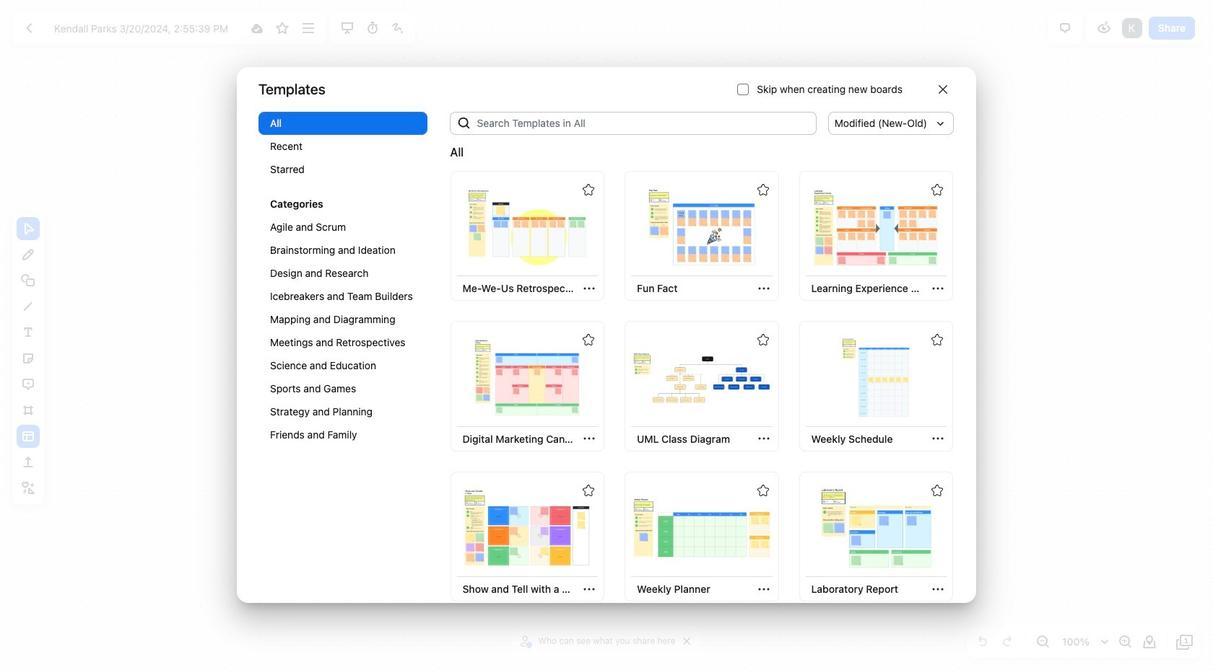 Task type: vqa. For each thing, say whether or not it's contained in the screenshot.
Card for template Digital Marketing Canvas 'element'
yes



Task type: locate. For each thing, give the bounding box(es) containing it.
card for template show and tell with a twist element
[[450, 472, 605, 602]]

star this whiteboard image
[[274, 20, 291, 37], [583, 184, 594, 196], [757, 335, 769, 346], [932, 335, 943, 346], [757, 485, 769, 497], [932, 485, 943, 497]]

star this whiteboard image
[[757, 184, 769, 196], [932, 184, 943, 196], [583, 335, 594, 346], [583, 485, 594, 497]]

thumbnail for weekly planner image
[[633, 488, 771, 569]]

star this whiteboard image inside card for template fun fact "element"
[[757, 184, 769, 196]]

close image
[[684, 638, 691, 646]]

star this whiteboard image for thumbnail for fun fact
[[757, 184, 769, 196]]

star this whiteboard image for thumbnail for show and tell with a twist
[[583, 485, 594, 497]]

presentation image
[[338, 20, 356, 37]]

star this whiteboard image for card for template weekly schedule element
[[932, 335, 943, 346]]

star this whiteboard image inside card for template learning experience canvas 'element'
[[932, 184, 943, 196]]

star this whiteboard image inside "card for template digital marketing canvas" element
[[583, 335, 594, 346]]

star this whiteboard image inside card for template me-we-us retrospective element
[[583, 184, 594, 196]]

card for template learning experience canvas element
[[799, 171, 953, 301]]

star this whiteboard image inside card for template weekly schedule element
[[932, 335, 943, 346]]

card for template weekly planner element
[[625, 472, 779, 602]]

list item
[[1121, 17, 1144, 40]]

star this whiteboard image inside 'card for template uml class diagram' element
[[757, 335, 769, 346]]

card for template digital marketing canvas element
[[450, 322, 605, 452]]

star this whiteboard image inside card for template laboratory report element
[[932, 485, 943, 497]]

card for template weekly schedule element
[[799, 322, 953, 452]]

star this whiteboard image for card for template weekly planner element
[[757, 485, 769, 497]]

zoom out image
[[1034, 634, 1052, 651]]

star this whiteboard image inside card for template weekly planner element
[[757, 485, 769, 497]]

thumbnail for digital marketing canvas image
[[459, 338, 596, 418]]

star this whiteboard image for card for template me-we-us retrospective element
[[583, 184, 594, 196]]

thumbnail for weekly schedule image
[[807, 338, 945, 418]]

list
[[1121, 17, 1144, 40]]

thumbnail for show and tell with a twist image
[[459, 488, 596, 569]]

star this whiteboard image for 'card for template uml class diagram' element
[[757, 335, 769, 346]]

status
[[450, 144, 464, 161]]

star this whiteboard image for thumbnail for digital marketing canvas
[[583, 335, 594, 346]]

card for template me-we-us retrospective element
[[450, 171, 605, 301]]

laser image
[[389, 20, 407, 37]]

star this whiteboard image inside card for template show and tell with a twist element
[[583, 485, 594, 497]]

Search Templates in All text field
[[471, 112, 817, 135]]



Task type: describe. For each thing, give the bounding box(es) containing it.
comment panel image
[[1056, 20, 1074, 37]]

card for template fun fact element
[[625, 171, 779, 301]]

close image
[[939, 85, 948, 94]]

card for template laboratory report element
[[799, 472, 953, 602]]

card for template uml class diagram element
[[625, 322, 779, 452]]

thumbnail for laboratory report image
[[807, 488, 945, 569]]

pages image
[[1177, 634, 1194, 651]]

star this whiteboard image for thumbnail for learning experience canvas
[[932, 184, 943, 196]]

star this whiteboard image for card for template laboratory report element
[[932, 485, 943, 497]]

Document name text field
[[43, 17, 243, 40]]

timer image
[[364, 20, 381, 37]]

thumbnail for fun fact image
[[633, 187, 771, 268]]

thumbnail for me-we-us retrospective image
[[459, 187, 596, 268]]

thumbnail for uml class diagram image
[[633, 338, 771, 418]]

more options image
[[299, 20, 317, 37]]

zoom in image
[[1117, 634, 1134, 651]]

categories element
[[259, 112, 427, 461]]

thumbnail for learning experience canvas image
[[807, 187, 945, 268]]

dashboard image
[[21, 20, 38, 37]]



